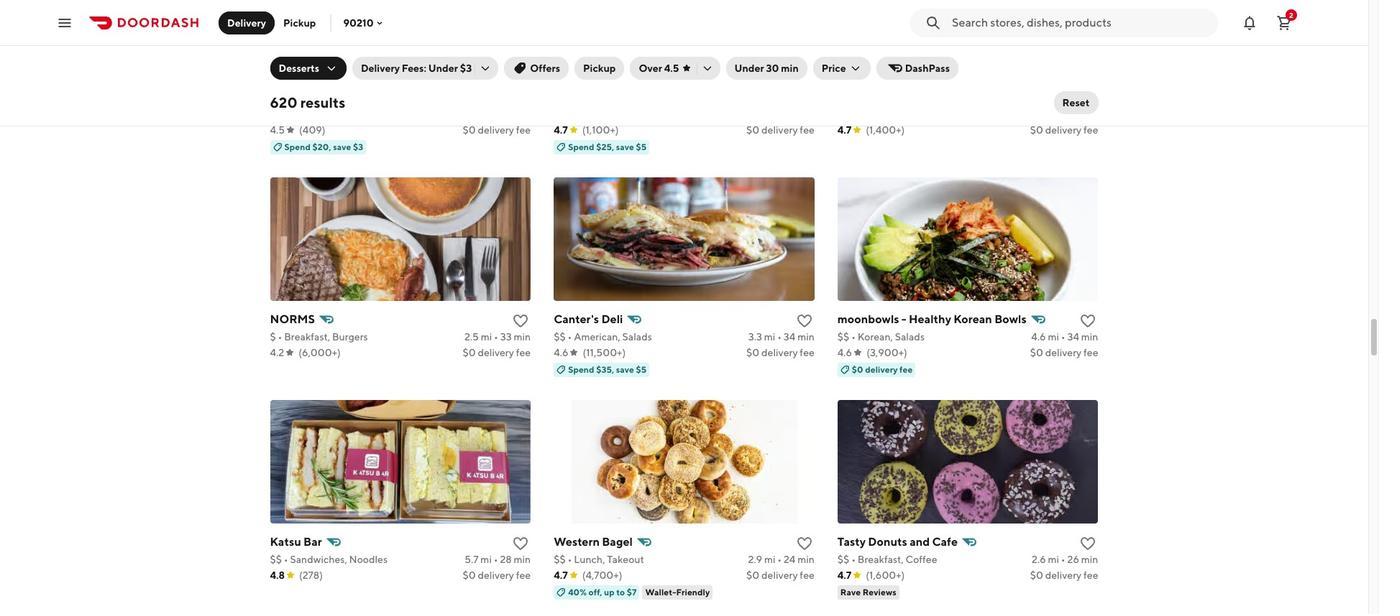 Task type: locate. For each thing, give the bounding box(es) containing it.
0 horizontal spatial salads
[[622, 331, 652, 343]]

pickup up desserts
[[283, 17, 316, 28]]

$25,
[[596, 141, 614, 152]]

breakfast, for tasty donuts and cafe
[[858, 554, 904, 566]]

delivery for (4,700+)
[[761, 570, 798, 581]]

spend $35, save $5
[[568, 364, 647, 375]]

4.8
[[270, 570, 285, 581]]

2.5
[[464, 331, 479, 343]]

-
[[902, 313, 907, 326]]

min for moonbowls - healthy korean bowls
[[1081, 331, 1098, 343]]

salads down - in the right of the page
[[895, 331, 925, 343]]

click to add this store to your saved list image up 5.7 mi • 28 min
[[512, 535, 529, 553]]

4.7 for (1,100+)
[[554, 124, 568, 136]]

$5
[[636, 141, 647, 152], [636, 364, 647, 375]]

2 $5 from the top
[[636, 364, 647, 375]]

2 salads from the left
[[895, 331, 925, 343]]

2.6 mi • 26 min
[[1032, 554, 1098, 566]]

based
[[354, 90, 387, 103]]

0 vertical spatial pickup
[[283, 17, 316, 28]]

0 vertical spatial delivery
[[227, 17, 266, 28]]

1 vertical spatial pickup button
[[575, 57, 624, 80]]

click to add this store to your saved list image for katsu bar
[[512, 535, 529, 553]]

1 vertical spatial click to add this store to your saved list image
[[512, 313, 529, 330]]

1 horizontal spatial pickup button
[[575, 57, 624, 80]]

spend $20, save $3
[[284, 141, 363, 152]]

0 vertical spatial $5
[[636, 141, 647, 152]]

fee down "3.3 mi • 34 min"
[[800, 347, 815, 359]]

bar
[[303, 535, 322, 549]]

delivery for delivery fees: under $3
[[361, 63, 400, 74]]

min for norms
[[514, 331, 531, 343]]

• inside coco luv plant based bakery sponsored • dessert
[[321, 108, 325, 120]]

1 horizontal spatial $3
[[460, 63, 472, 74]]

620 results
[[270, 94, 345, 111]]

under left 30
[[735, 63, 764, 74]]

$$ • breakfast, coffee
[[838, 554, 937, 566]]

pickup for pickup "button" to the left
[[283, 17, 316, 28]]

$3 right the fees:
[[460, 63, 472, 74]]

$$
[[554, 331, 566, 343], [838, 331, 849, 343], [270, 554, 282, 566], [554, 554, 566, 566], [838, 554, 849, 566]]

healthy
[[909, 313, 951, 326]]

fee down 2.5 mi • 33 min at the bottom left
[[516, 347, 531, 359]]

40%
[[568, 587, 587, 598]]

$$ down western
[[554, 554, 566, 566]]

delivery inside button
[[227, 17, 266, 28]]

0 horizontal spatial $3
[[353, 141, 363, 152]]

$7
[[627, 587, 637, 598]]

click to add this store to your saved list image up 2.6 mi • 26 min
[[1080, 535, 1097, 553]]

offers
[[530, 63, 560, 74]]

save right $35,
[[616, 364, 634, 375]]

fee down 2.9 mi • 24 min
[[800, 570, 815, 581]]

2 vertical spatial click to add this store to your saved list image
[[1080, 535, 1097, 553]]

breakfast, up (6,000+)
[[284, 331, 330, 343]]

0 vertical spatial 4.5
[[664, 63, 679, 74]]

click to add this store to your saved list image up 2.9 mi • 24 min
[[796, 535, 813, 553]]

mi
[[1048, 108, 1059, 120], [481, 331, 492, 343], [764, 331, 775, 343], [1048, 331, 1059, 343], [481, 554, 492, 566], [764, 554, 775, 566], [1048, 554, 1059, 566]]

sandwiches,
[[290, 554, 347, 566]]

to
[[616, 587, 625, 598]]

salads for -
[[895, 331, 925, 343]]

western
[[554, 535, 600, 549]]

0 horizontal spatial under
[[428, 63, 458, 74]]

fee down offers button
[[516, 124, 531, 136]]

1 horizontal spatial 34
[[1067, 331, 1079, 343]]

spend for sponsored
[[284, 141, 311, 152]]

1 horizontal spatial delivery
[[361, 63, 400, 74]]

4.7 up 'rave'
[[838, 570, 852, 581]]

1 vertical spatial breakfast,
[[858, 554, 904, 566]]

1 under from the left
[[428, 63, 458, 74]]

fee down price 'button'
[[800, 124, 815, 136]]

bakery
[[389, 90, 426, 103]]

0 horizontal spatial 34
[[784, 331, 796, 343]]

2.9 mi • 24 min
[[748, 554, 815, 566]]

pickup button
[[275, 11, 325, 34], [575, 57, 624, 80]]

3 items, open order cart image
[[1276, 14, 1293, 31]]

1 34 from the left
[[784, 331, 796, 343]]

5.7
[[465, 554, 479, 566]]

4.7 down western
[[554, 570, 568, 581]]

$$ up 4.8
[[270, 554, 282, 566]]

4.7 left (1,400+)
[[838, 124, 852, 136]]

$​0 for canter's deli
[[746, 347, 759, 359]]

2.9
[[748, 554, 762, 566]]

1 horizontal spatial breakfast,
[[858, 554, 904, 566]]

1 vertical spatial $5
[[636, 364, 647, 375]]

1 vertical spatial $3
[[353, 141, 363, 152]]

90210 button
[[343, 17, 385, 28]]

click to add this store to your saved list image for western bagel
[[796, 535, 813, 553]]

$$ down canter's
[[554, 331, 566, 343]]

click to add this store to your saved list image for canter's deli
[[796, 313, 813, 330]]

and
[[910, 535, 930, 549]]

fee down 2.6 mi • 26 min
[[1084, 570, 1098, 581]]

90210
[[343, 17, 374, 28]]

4.7 left (1,100+)
[[554, 124, 568, 136]]

click to add this store to your saved list image up 5.4 mi • 38 min
[[1080, 90, 1097, 107]]

0 vertical spatial pickup button
[[275, 11, 325, 34]]

pickup button left over
[[575, 57, 624, 80]]

click to add this store to your saved list image up "3.3 mi • 34 min"
[[796, 313, 813, 330]]

coco
[[270, 90, 298, 103]]

salads down deli
[[622, 331, 652, 343]]

reset button
[[1054, 91, 1098, 114]]

pickup
[[283, 17, 316, 28], [583, 63, 616, 74]]

pickup button up desserts
[[275, 11, 325, 34]]

1 salads from the left
[[622, 331, 652, 343]]

$​0 for katsu bar
[[463, 570, 476, 581]]

click to add this store to your saved list image
[[796, 313, 813, 330], [1080, 313, 1097, 330], [512, 535, 529, 553], [796, 535, 813, 553]]

tasty donuts and cafe
[[838, 535, 958, 549]]

fee down 5.4 mi • 38 min
[[1084, 124, 1098, 136]]

canter's
[[554, 313, 599, 326]]

$0 delivery fee
[[852, 364, 913, 375]]

fee down 4.6 mi • 34 min
[[1084, 347, 1098, 359]]

620
[[270, 94, 297, 111]]

delivery for (3,900+)
[[1045, 347, 1082, 359]]

korean,
[[858, 331, 893, 343]]

$$ down moonbowls
[[838, 331, 849, 343]]

min for western bagel
[[798, 554, 815, 566]]

$​0 for western bagel
[[746, 570, 759, 581]]

delivery for (278)
[[478, 570, 514, 581]]

38
[[1068, 108, 1079, 120]]

2
[[1289, 10, 1293, 19]]

$​0 delivery fee for canter's deli
[[746, 347, 815, 359]]

0 horizontal spatial delivery
[[227, 17, 266, 28]]

spend left $35,
[[568, 364, 594, 375]]

1 horizontal spatial 4.5
[[664, 63, 679, 74]]

2 under from the left
[[735, 63, 764, 74]]

$5 right $35,
[[636, 364, 647, 375]]

0 vertical spatial $3
[[460, 63, 472, 74]]

delivery
[[478, 124, 514, 136], [761, 124, 798, 136], [1045, 124, 1082, 136], [478, 347, 514, 359], [761, 347, 798, 359], [1045, 347, 1082, 359], [865, 364, 898, 375], [478, 570, 514, 581], [761, 570, 798, 581], [1045, 570, 1082, 581]]

over 4.5
[[639, 63, 679, 74]]

$​0 for moonbowls - healthy korean bowls
[[1030, 347, 1043, 359]]

under right the fees:
[[428, 63, 458, 74]]

over 4.5 button
[[630, 57, 720, 80]]

•
[[321, 108, 325, 120], [1061, 108, 1066, 120], [278, 331, 282, 343], [494, 331, 498, 343], [568, 331, 572, 343], [777, 331, 782, 343], [851, 331, 856, 343], [1061, 331, 1065, 343], [284, 554, 288, 566], [494, 554, 498, 566], [568, 554, 572, 566], [777, 554, 782, 566], [851, 554, 856, 566], [1061, 554, 1065, 566]]

click to add this store to your saved list image
[[1080, 90, 1097, 107], [512, 313, 529, 330], [1080, 535, 1097, 553]]

33
[[500, 331, 512, 343]]

4.2
[[270, 347, 284, 359]]

delivery
[[227, 17, 266, 28], [361, 63, 400, 74]]

1 horizontal spatial under
[[735, 63, 764, 74]]

$​0 delivery fee
[[463, 124, 531, 136], [746, 124, 815, 136], [1030, 124, 1098, 136], [463, 347, 531, 359], [746, 347, 815, 359], [1030, 347, 1098, 359], [463, 570, 531, 581], [746, 570, 815, 581], [1030, 570, 1098, 581]]

2 34 from the left
[[1067, 331, 1079, 343]]

4.7
[[554, 124, 568, 136], [838, 124, 852, 136], [554, 570, 568, 581], [838, 570, 852, 581]]

$​0
[[463, 124, 476, 136], [746, 124, 759, 136], [1030, 124, 1043, 136], [463, 347, 476, 359], [746, 347, 759, 359], [1030, 347, 1043, 359], [463, 570, 476, 581], [746, 570, 759, 581], [1030, 570, 1043, 581]]

4.6 for moonbowls - healthy korean bowls
[[838, 347, 852, 359]]

0 horizontal spatial breakfast,
[[284, 331, 330, 343]]

click to add this store to your saved list image for tasty donuts and cafe
[[1080, 535, 1097, 553]]

up
[[604, 587, 615, 598]]

0 vertical spatial breakfast,
[[284, 331, 330, 343]]

1 horizontal spatial salads
[[895, 331, 925, 343]]

fee down 5.7 mi • 28 min
[[516, 570, 531, 581]]

click to add this store to your saved list image up 4.6 mi • 34 min
[[1080, 313, 1097, 330]]

$
[[270, 331, 276, 343]]

4.5 down sponsored
[[270, 124, 285, 136]]

1 vertical spatial delivery
[[361, 63, 400, 74]]

noodles
[[349, 554, 388, 566]]

breakfast, up (1,600+)
[[858, 554, 904, 566]]

save right $20,
[[333, 141, 351, 152]]

spend
[[284, 141, 311, 152], [568, 141, 594, 152], [568, 364, 594, 375]]

0 horizontal spatial pickup
[[283, 17, 316, 28]]

1 $5 from the top
[[636, 141, 647, 152]]

off,
[[589, 587, 602, 598]]

delivery for (409)
[[478, 124, 514, 136]]

click to add this store to your saved list image up 2.5 mi • 33 min at the bottom left
[[512, 313, 529, 330]]

2.5 mi • 33 min
[[464, 331, 531, 343]]

1 vertical spatial 4.5
[[270, 124, 285, 136]]

$3 down 'dessert'
[[353, 141, 363, 152]]

4.5 inside button
[[664, 63, 679, 74]]

min inside button
[[781, 63, 799, 74]]

2 button
[[1270, 8, 1299, 37]]

34 for moonbowls - healthy korean bowls
[[1067, 331, 1079, 343]]

salads
[[622, 331, 652, 343], [895, 331, 925, 343]]

delivery for (1,400+)
[[1045, 124, 1082, 136]]

fee for (278)
[[516, 570, 531, 581]]

friendly
[[676, 587, 710, 598]]

(1,600+)
[[866, 570, 905, 581]]

$​0 delivery fee for katsu bar
[[463, 570, 531, 581]]

$​0 for norms
[[463, 347, 476, 359]]

spend down (409)
[[284, 141, 311, 152]]

Store search: begin typing to search for stores available on DoorDash text field
[[952, 15, 1209, 31]]

pickup left over
[[583, 63, 616, 74]]

$5 right $25,
[[636, 141, 647, 152]]

mi for canter's
[[764, 331, 775, 343]]

spend left $25,
[[568, 141, 594, 152]]

open menu image
[[56, 14, 73, 31]]

4.5 right over
[[664, 63, 679, 74]]

min for katsu bar
[[514, 554, 531, 566]]

$$ down tasty
[[838, 554, 849, 566]]

fee for (409)
[[516, 124, 531, 136]]

under
[[428, 63, 458, 74], [735, 63, 764, 74]]

$3 for delivery fees: under $3
[[460, 63, 472, 74]]

1 horizontal spatial pickup
[[583, 63, 616, 74]]

1 vertical spatial pickup
[[583, 63, 616, 74]]

save right $25,
[[616, 141, 634, 152]]

delivery button
[[219, 11, 275, 34]]

min for tasty donuts and cafe
[[1081, 554, 1098, 566]]

0 horizontal spatial 4.6
[[554, 347, 568, 359]]

sponsored
[[270, 108, 319, 120]]

$20,
[[312, 141, 331, 152]]

1 horizontal spatial 4.6
[[838, 347, 852, 359]]

min
[[781, 63, 799, 74], [1081, 108, 1098, 120], [514, 331, 531, 343], [798, 331, 815, 343], [1081, 331, 1098, 343], [514, 554, 531, 566], [798, 554, 815, 566], [1081, 554, 1098, 566]]



Task type: describe. For each thing, give the bounding box(es) containing it.
28
[[500, 554, 512, 566]]

$$ • american, salads
[[554, 331, 652, 343]]

coco luv plant based bakery sponsored • dessert
[[270, 90, 426, 120]]

delivery for (1,600+)
[[1045, 570, 1082, 581]]

click to add this store to your saved list image for norms
[[512, 313, 529, 330]]

$$ for canter's
[[554, 331, 566, 343]]

$$ • lunch, takeout
[[554, 554, 644, 566]]

spend $25, save $5
[[568, 141, 647, 152]]

under 30 min
[[735, 63, 799, 74]]

delivery for (11,500+)
[[761, 347, 798, 359]]

canter's deli
[[554, 313, 623, 326]]

(1,400+)
[[866, 124, 905, 136]]

3.3 mi • 34 min
[[748, 331, 815, 343]]

0 vertical spatial click to add this store to your saved list image
[[1080, 90, 1097, 107]]

donuts
[[868, 535, 907, 549]]

offers button
[[504, 57, 569, 80]]

under inside under 30 min button
[[735, 63, 764, 74]]

reviews
[[863, 587, 896, 598]]

wallet-friendly
[[645, 587, 710, 598]]

mi for moonbowls
[[1048, 331, 1059, 343]]

$$ • sandwiches, noodles
[[270, 554, 388, 566]]

save for sponsored
[[333, 141, 351, 152]]

5.4 mi • 38 min
[[1031, 108, 1098, 120]]

$5 for spend $25, save $5
[[636, 141, 647, 152]]

fee for (1,400+)
[[1084, 124, 1098, 136]]

$​0 delivery fee for western bagel
[[746, 570, 815, 581]]

mi for katsu
[[481, 554, 492, 566]]

pickup for the right pickup "button"
[[583, 63, 616, 74]]

$$ for western
[[554, 554, 566, 566]]

cafe
[[932, 535, 958, 549]]

$$ for katsu
[[270, 554, 282, 566]]

desserts
[[279, 63, 319, 74]]

mi for western
[[764, 554, 775, 566]]

fee for (4,700+)
[[800, 570, 815, 581]]

$$ for moonbowls
[[838, 331, 849, 343]]

salads for deli
[[622, 331, 652, 343]]

spend for $$ • american, salads
[[568, 364, 594, 375]]

fee for (1,100+)
[[800, 124, 815, 136]]

$35,
[[596, 364, 614, 375]]

$0
[[852, 364, 863, 375]]

fees:
[[402, 63, 426, 74]]

tasty
[[838, 535, 866, 549]]

$$ • korean, salads
[[838, 331, 925, 343]]

burgers
[[332, 331, 368, 343]]

(11,500+)
[[583, 347, 626, 359]]

dashpass button
[[876, 57, 959, 80]]

desserts button
[[270, 57, 347, 80]]

katsu bar
[[270, 535, 322, 549]]

4.7 for (1,400+)
[[838, 124, 852, 136]]

$5 for spend $35, save $5
[[636, 364, 647, 375]]

(4,700+)
[[582, 570, 622, 581]]

26
[[1067, 554, 1079, 566]]

$​0 for tasty donuts and cafe
[[1030, 570, 1043, 581]]

lunch,
[[574, 554, 605, 566]]

24
[[784, 554, 796, 566]]

fee for (1,600+)
[[1084, 570, 1098, 581]]

(6,000+)
[[299, 347, 341, 359]]

luv
[[301, 90, 320, 103]]

4.7 for (1,600+)
[[838, 570, 852, 581]]

$$ for tasty
[[838, 554, 849, 566]]

katsu
[[270, 535, 301, 549]]

2.6
[[1032, 554, 1046, 566]]

fee for (3,900+)
[[1084, 347, 1098, 359]]

delivery for (1,100+)
[[761, 124, 798, 136]]

$​0 delivery fee for norms
[[463, 347, 531, 359]]

(3,900+)
[[867, 347, 907, 359]]

fee for (6,000+)
[[516, 347, 531, 359]]

western bagel
[[554, 535, 633, 549]]

moonbowls
[[838, 313, 899, 326]]

coffee
[[906, 554, 937, 566]]

(1,100+)
[[582, 124, 619, 136]]

click to add this store to your saved list image for moonbowls - healthy korean bowls
[[1080, 313, 1097, 330]]

delivery for (6,000+)
[[478, 347, 514, 359]]

$​0 delivery fee for moonbowls - healthy korean bowls
[[1030, 347, 1098, 359]]

mi for tasty
[[1048, 554, 1059, 566]]

breakfast, for norms
[[284, 331, 330, 343]]

american,
[[574, 331, 620, 343]]

takeout
[[607, 554, 644, 566]]

korean
[[954, 313, 992, 326]]

min for canter's deli
[[798, 331, 815, 343]]

fee down (3,900+)
[[900, 364, 913, 375]]

dashpass
[[905, 63, 950, 74]]

price
[[822, 63, 846, 74]]

4.6 for canter's deli
[[554, 347, 568, 359]]

4.6 mi • 34 min
[[1031, 331, 1098, 343]]

plant
[[323, 90, 351, 103]]

rave
[[840, 587, 861, 598]]

34 for canter's deli
[[784, 331, 796, 343]]

0 horizontal spatial pickup button
[[275, 11, 325, 34]]

bagel
[[602, 535, 633, 549]]

reset
[[1062, 97, 1090, 109]]

$3 for spend $20, save $3
[[353, 141, 363, 152]]

4.7 for (4,700+)
[[554, 570, 568, 581]]

dessert
[[327, 108, 362, 120]]

3.3
[[748, 331, 762, 343]]

$​0 delivery fee for tasty donuts and cafe
[[1030, 570, 1098, 581]]

delivery for delivery
[[227, 17, 266, 28]]

fee for (11,500+)
[[800, 347, 815, 359]]

price button
[[813, 57, 871, 80]]

2 horizontal spatial 4.6
[[1031, 331, 1046, 343]]

deli
[[601, 313, 623, 326]]

(278)
[[299, 570, 323, 581]]

delivery fees: under $3
[[361, 63, 472, 74]]

0 horizontal spatial 4.5
[[270, 124, 285, 136]]

under 30 min button
[[726, 57, 807, 80]]

30
[[766, 63, 779, 74]]

5.4
[[1031, 108, 1046, 120]]

save for $$ • american, salads
[[616, 364, 634, 375]]

$ • breakfast, burgers
[[270, 331, 368, 343]]

moonbowls - healthy korean bowls
[[838, 313, 1027, 326]]

wallet-
[[645, 587, 676, 598]]

notification bell image
[[1241, 14, 1258, 31]]

results
[[300, 94, 345, 111]]

40% off, up to $7
[[568, 587, 637, 598]]



Task type: vqa. For each thing, say whether or not it's contained in the screenshot.
the bottommost $3
yes



